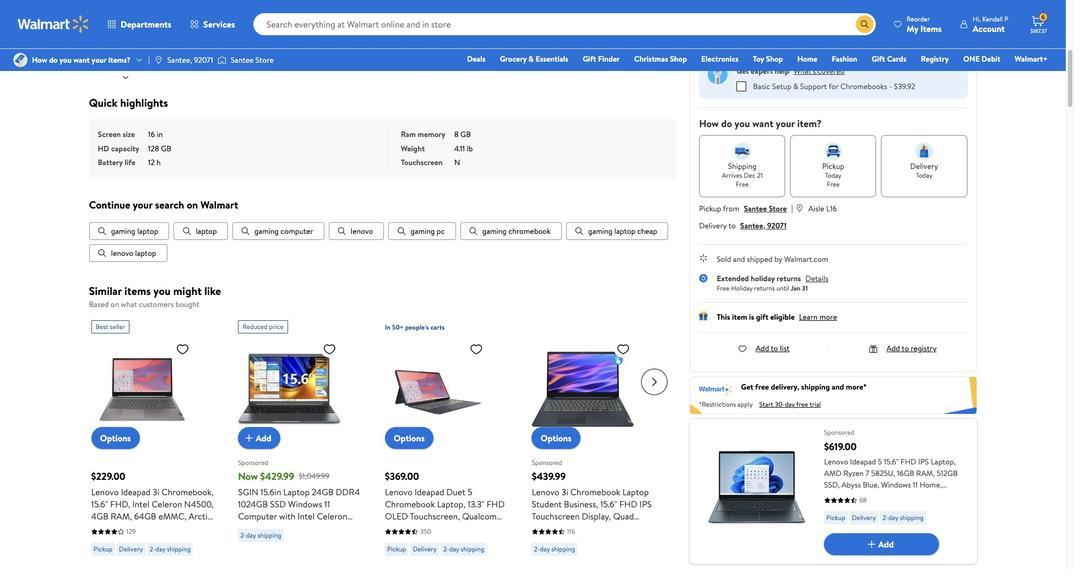 Task type: vqa. For each thing, say whether or not it's contained in the screenshot.
Room, to the top
no



Task type: describe. For each thing, give the bounding box(es) containing it.
laptop, inside $369.00 lenovo ideapad duet 5 chromebook laptop, 13.3" fhd oled touchscreen, qualcomm snapdragon sc7180, 4gb ram, 128gb ssd, abyss blue, 82qs0001us
[[437, 499, 466, 511]]

2- up fi
[[534, 545, 540, 555]]

ram, inside sponsored $619.00 lenovo ideapad 5 15.6" fhd ips laptop, amd ryzen 7 5825u, 16gb ram, 512gb ssd, abyss blue, windows 11 home, 82sg00blus
[[917, 469, 935, 480]]

get for get expert help what's covered
[[737, 65, 749, 76]]

0 vertical spatial &
[[529, 53, 534, 64]]

toy shop link
[[748, 53, 788, 65]]

for
[[829, 81, 839, 92]]

ram
[[401, 129, 416, 140]]

based
[[89, 299, 109, 310]]

fashion link
[[827, 53, 863, 65]]

customers
[[139, 299, 174, 310]]

continue
[[89, 198, 130, 212]]

ideapad for $369.00
[[415, 487, 445, 499]]

shop for christmas shop
[[670, 53, 687, 64]]

quad
[[614, 511, 634, 523]]

21
[[758, 171, 763, 180]]

search
[[155, 198, 184, 212]]

pickup down snapdragon
[[387, 545, 406, 555]]

1024gb
[[238, 499, 268, 511]]

15.6in
[[261, 487, 281, 499]]

512gb
[[937, 469, 958, 480]]

product group containing now $429.99
[[238, 317, 361, 570]]

wpp logo image
[[708, 0, 728, 9]]

n6000,
[[532, 535, 562, 548]]

lenovo ideapad 5 15.6" fhd ips laptop, amd ryzen 7 5825u, 16gb ram, 512gb ssd, abyss blue, windows 11 home, 82sg00blus image
[[699, 428, 816, 545]]

12
[[148, 157, 155, 168]]

0 vertical spatial santee,
[[167, 55, 192, 66]]

santee store button
[[744, 203, 787, 214]]

free for 21
[[736, 179, 749, 189]]

laptop inside sponsored $439.99 lenovo 3i chromebook laptop student business, 15.6" fhd ips touchscreen display, quad core intel pentium silver n6000, 4gb ram, 128gb emmc + 256gb micro sd, wi- fi 5, webcam, chrome os
[[623, 487, 649, 499]]

gaming computer button
[[232, 223, 325, 240]]

lenovo list item
[[329, 223, 384, 240]]

fhd inside sponsored $619.00 lenovo ideapad 5 15.6" fhd ips laptop, amd ryzen 7 5825u, 16gb ram, 512gb ssd, abyss blue, windows 11 home, 82sg00blus
[[901, 457, 917, 468]]

year for 2-
[[760, 16, 774, 27]]

what's
[[794, 65, 816, 76]]

0 vertical spatial store
[[256, 55, 274, 66]]

lenovo for lenovo
[[351, 226, 373, 237]]

 image for how do you want your items?
[[13, 53, 28, 67]]

0 horizontal spatial returns
[[755, 284, 775, 293]]

add to registry button
[[869, 343, 937, 354]]

wi-
[[636, 548, 649, 560]]

shipping up webcam, in the right bottom of the page
[[552, 545, 575, 555]]

add inside $619.00 group
[[879, 539, 895, 551]]

walmart image
[[18, 15, 89, 33]]

search icon image
[[861, 20, 870, 29]]

add to list
[[756, 343, 790, 354]]

hd
[[98, 143, 109, 154]]

setup
[[773, 81, 792, 92]]

shop for toy shop
[[766, 53, 783, 64]]

- for $79.00
[[792, 33, 795, 44]]

product group containing $229.00
[[91, 317, 214, 570]]

aisle l16
[[809, 203, 837, 214]]

day down 82n4002hus
[[156, 545, 165, 555]]

3i for $439.99
[[562, 487, 569, 499]]

sc7180,
[[432, 523, 463, 535]]

ram, inside $229.00 lenovo ideapad 3i chromebook, 15.6" fhd, intel celeron n4500, 4gb ram, 64gb emmc, arctic grey, 82n4002hus
[[111, 511, 132, 523]]

next image image
[[121, 73, 130, 82]]

christmas shop link
[[630, 53, 692, 65]]

2- inside $619.00 group
[[883, 514, 889, 523]]

day inside $619.00 group
[[889, 514, 899, 523]]

shipped
[[747, 254, 773, 265]]

continue your search on walmart
[[89, 198, 238, 212]]

0 vertical spatial santee
[[231, 55, 254, 66]]

350
[[420, 528, 432, 537]]

in 50+ people's carts
[[385, 323, 445, 333]]

shipping down emmc,
[[167, 545, 191, 555]]

1 horizontal spatial santee,
[[741, 220, 766, 231]]

64gb
[[134, 511, 156, 523]]

$369.00
[[385, 470, 419, 484]]

gaming chromebook list item
[[460, 223, 562, 240]]

walmart.com
[[785, 254, 829, 265]]

one debit
[[964, 53, 1001, 64]]

day inside sponsored now $429.99 $1,049.99 sgin 15.6in laptop 24gb ddr4 1024gb ssd windows 11 computer with intel celeron n5095 fhd 1920x1080 2-day shipping
[[246, 532, 256, 541]]

0 vertical spatial free
[[756, 382, 770, 393]]

pentium
[[572, 523, 604, 535]]

add to favorites list, lenovo ideapad duet 5 chromebook laptop, 13.3" fhd oled touchscreen, qualcomm snapdragon sc7180, 4gb ram, 128gb ssd, abyss blue, 82qs0001us image
[[470, 343, 483, 357]]

delivery down 350
[[413, 545, 437, 555]]

ram, inside sponsored $439.99 lenovo 3i chromebook laptop student business, 15.6" fhd ips touchscreen display, quad core intel pentium silver n6000, 4gb ram, 128gb emmc + 256gb micro sd, wi- fi 5, webcam, chrome os
[[583, 535, 604, 548]]

6
[[1042, 12, 1046, 22]]

is
[[750, 312, 755, 323]]

want for items?
[[73, 55, 90, 66]]

+
[[560, 548, 565, 560]]

ssd
[[270, 499, 286, 511]]

ideapad inside sponsored $619.00 lenovo ideapad 5 15.6" fhd ips laptop, amd ryzen 7 5825u, 16gb ram, 512gb ssd, abyss blue, windows 11 home, 82sg00blus
[[851, 457, 877, 468]]

how for how do you want your item?
[[700, 117, 719, 130]]

lenovo inside $229.00 lenovo ideapad 3i chromebook, 15.6" fhd, intel celeron n4500, 4gb ram, 64gb emmc, arctic grey, 82n4002hus
[[91, 487, 119, 499]]

pc
[[437, 226, 445, 237]]

intel for now
[[298, 511, 315, 523]]

lenovo ideapad gaming chromebook laptop, 16.0" wqxga 2.5k ips, intel core i3-1215u, 8gb ram, 128gb emmc, storm grey, 82v80009ux, cloud gaming - image 5 of 16 image
[[95, 0, 159, 63]]

0 vertical spatial and
[[733, 254, 746, 265]]

31
[[803, 284, 808, 293]]

3-Year plan - $79.00 checkbox
[[737, 34, 747, 44]]

- for $54.00
[[792, 16, 795, 27]]

departments
[[121, 18, 171, 30]]

your for items?
[[92, 55, 107, 66]]

intel inside $229.00 lenovo ideapad 3i chromebook, 15.6" fhd, intel celeron n4500, 4gb ram, 64gb emmc, arctic grey, 82n4002hus
[[132, 499, 150, 511]]

sgin 15.6in laptop 24gb ddr4 1024gb ssd windows 11 computer with intel celeron n5095 fhd 1920x1080 image
[[238, 339, 341, 441]]

celeron inside $229.00 lenovo ideapad 3i chromebook, 15.6" fhd, intel celeron n4500, 4gb ram, 64gb emmc, arctic grey, 82n4002hus
[[152, 499, 182, 511]]

santee store
[[231, 55, 274, 66]]

you for similar items you might like based on what customers bought
[[153, 284, 171, 299]]

snapdragon
[[385, 523, 430, 535]]

you for how do you want your item?
[[735, 117, 750, 130]]

grocery
[[500, 53, 527, 64]]

1 horizontal spatial 92071
[[768, 220, 787, 231]]

windows inside sponsored now $429.99 $1,049.99 sgin 15.6in laptop 24gb ddr4 1024gb ssd windows 11 computer with intel celeron n5095 fhd 1920x1080 2-day shipping
[[288, 499, 322, 511]]

sponsored for now
[[238, 459, 268, 468]]

fhd,
[[110, 499, 130, 511]]

options link for $229.00
[[91, 428, 140, 450]]

christmas
[[635, 53, 669, 64]]

options for $369.00
[[394, 433, 425, 445]]

chrome
[[587, 560, 618, 570]]

people's
[[405, 323, 429, 333]]

6 $187.37
[[1031, 12, 1048, 35]]

this
[[717, 312, 731, 323]]

4gb inside $369.00 lenovo ideapad duet 5 chromebook laptop, 13.3" fhd oled touchscreen, qualcomm snapdragon sc7180, 4gb ram, 128gb ssd, abyss blue, 82qs0001us
[[465, 523, 482, 535]]

eligible
[[771, 312, 795, 323]]

chromebooks
[[841, 81, 888, 92]]

2- inside sponsored now $429.99 $1,049.99 sgin 15.6in laptop 24gb ddr4 1024gb ssd windows 11 computer with intel celeron n5095 fhd 1920x1080 2-day shipping
[[240, 532, 246, 541]]

deals
[[467, 53, 486, 64]]

add to favorites list, lenovo ideapad 3i chromebook, 15.6" fhd, intel celeron n4500, 4gb ram, 64gb emmc, arctic grey, 82n4002hus image
[[176, 343, 189, 357]]

add button inside $619.00 group
[[825, 534, 940, 556]]

until
[[777, 284, 790, 293]]

pickup today free
[[823, 161, 845, 189]]

home,
[[920, 480, 943, 491]]

lenovo laptop button
[[89, 245, 167, 262]]

details button
[[806, 273, 829, 284]]

lenovo inside $369.00 lenovo ideapad duet 5 chromebook laptop, 13.3" fhd oled touchscreen, qualcomm snapdragon sc7180, 4gb ram, 128gb ssd, abyss blue, 82qs0001us
[[385, 487, 413, 499]]

3 options link from the left
[[532, 428, 581, 450]]

pickup down "intent image for pickup"
[[823, 161, 845, 172]]

year for 3-
[[760, 33, 774, 44]]

$369.00 lenovo ideapad duet 5 chromebook laptop, 13.3" fhd oled touchscreen, qualcomm snapdragon sc7180, 4gb ram, 128gb ssd, abyss blue, 82qs0001us
[[385, 470, 506, 560]]

$187.37
[[1031, 27, 1048, 35]]

services button
[[181, 11, 245, 37]]

2- down 82n4002hus
[[150, 545, 156, 555]]

15.6" inside sponsored $439.99 lenovo 3i chromebook laptop student business, 15.6" fhd ips touchscreen display, quad core intel pentium silver n6000, 4gb ram, 128gb emmc + 256gb micro sd, wi- fi 5, webcam, chrome os
[[601, 499, 618, 511]]

highlights
[[120, 95, 168, 110]]

grocery & essentials
[[500, 53, 569, 64]]

blue, inside $369.00 lenovo ideapad duet 5 chromebook laptop, 13.3" fhd oled touchscreen, qualcomm snapdragon sc7180, 4gb ram, 128gb ssd, abyss blue, 82qs0001us
[[456, 535, 475, 548]]

1 horizontal spatial returns
[[777, 273, 802, 284]]

n5095
[[238, 523, 265, 535]]

lenovo inside sponsored $619.00 lenovo ideapad 5 15.6" fhd ips laptop, amd ryzen 7 5825u, 16gb ram, 512gb ssd, abyss blue, windows 11 home, 82sg00blus
[[825, 457, 849, 468]]

add to favorites list, lenovo 3i chromebook laptop student business, 15.6" fhd ips touchscreen display, quad core intel pentium silver n6000, 4gb ram, 128gb emmc + 256gb micro sd, wi-fi 5, webcam, chrome os image
[[617, 343, 630, 357]]

by
[[775, 254, 783, 265]]

to for list
[[771, 343, 779, 354]]

micro
[[596, 548, 618, 560]]

one debit link
[[959, 53, 1006, 65]]

free inside pickup today free
[[827, 179, 840, 189]]

gaming for gaming laptop
[[111, 226, 135, 237]]

0 horizontal spatial 92071
[[194, 55, 213, 66]]

today for delivery
[[917, 171, 933, 180]]

celeron inside sponsored now $429.99 $1,049.99 sgin 15.6in laptop 24gb ddr4 1024gb ssd windows 11 computer with intel celeron n5095 fhd 1920x1080 2-day shipping
[[317, 511, 348, 523]]

today for pickup
[[826, 171, 842, 180]]

electronics link
[[697, 53, 744, 65]]

chromebook
[[509, 226, 551, 237]]

price
[[269, 323, 284, 332]]

touchscreen,
[[410, 511, 460, 523]]

gaming pc list item
[[389, 223, 456, 240]]

kendall
[[983, 14, 1004, 23]]

2-day shipping inside $619.00 group
[[883, 514, 924, 523]]

computer
[[281, 226, 313, 237]]

3 options from the left
[[541, 433, 572, 445]]

what
[[121, 299, 137, 310]]

2- down "sc7180,"
[[444, 545, 450, 555]]

gift for gift cards
[[872, 53, 886, 64]]

1 horizontal spatial |
[[792, 202, 794, 214]]

chromebook inside $369.00 lenovo ideapad duet 5 chromebook laptop, 13.3" fhd oled touchscreen, qualcomm snapdragon sc7180, 4gb ram, 128gb ssd, abyss blue, 82qs0001us
[[385, 499, 435, 511]]

from
[[723, 203, 740, 214]]

in_home_installation logo image
[[708, 64, 728, 84]]

4.11 lb touchscreen
[[401, 143, 473, 168]]

plan for $79.00
[[776, 33, 790, 44]]

toy
[[753, 53, 765, 64]]

116
[[567, 528, 575, 537]]

laptop inside button
[[196, 226, 217, 237]]

1 horizontal spatial free
[[797, 400, 809, 410]]

gaming for gaming pc
[[411, 226, 435, 237]]

gift finder link
[[578, 53, 625, 65]]

add to cart image inside $619.00 group
[[866, 539, 879, 552]]

core
[[532, 523, 551, 535]]

start
[[760, 400, 774, 410]]

$79.00
[[797, 33, 819, 44]]

add to list button
[[738, 343, 790, 354]]

1 horizontal spatial your
[[133, 198, 153, 212]]

ips inside sponsored $439.99 lenovo 3i chromebook laptop student business, 15.6" fhd ips touchscreen display, quad core intel pentium silver n6000, 4gb ram, 128gb emmc + 256gb micro sd, wi- fi 5, webcam, chrome os
[[640, 499, 652, 511]]

sponsored for $439.99
[[532, 459, 562, 468]]

$619.00 group
[[690, 420, 977, 565]]

ram memory
[[401, 129, 446, 140]]

home
[[798, 53, 818, 64]]

gb for 128 gb battery life
[[161, 143, 171, 154]]

intel for $439.99
[[553, 523, 570, 535]]

arrives
[[722, 171, 743, 180]]

one
[[964, 53, 980, 64]]

on inside similar items you might like based on what customers bought
[[111, 299, 119, 310]]

your for item?
[[776, 117, 795, 130]]

0 vertical spatial on
[[187, 198, 198, 212]]



Task type: locate. For each thing, give the bounding box(es) containing it.
3i inside $229.00 lenovo ideapad 3i chromebook, 15.6" fhd, intel celeron n4500, 4gb ram, 64gb emmc, arctic grey, 82n4002hus
[[153, 487, 159, 499]]

11 left ddr4
[[324, 499, 330, 511]]

0 vertical spatial |
[[148, 55, 150, 66]]

gift left finder
[[583, 53, 597, 64]]

to for santee,
[[729, 220, 736, 231]]

registry
[[921, 53, 949, 64]]

2 vertical spatial -
[[890, 81, 893, 92]]

15.6" inside $229.00 lenovo ideapad 3i chromebook, 15.6" fhd, intel celeron n4500, 4gb ram, 64gb emmc, arctic grey, 82n4002hus
[[91, 499, 108, 511]]

santee, 92071 button
[[741, 220, 787, 231]]

celeron left n4500, at bottom left
[[152, 499, 182, 511]]

- left $79.00 on the right of the page
[[792, 33, 795, 44]]

2 gaming from the left
[[254, 226, 279, 237]]

add to cart image down 68
[[866, 539, 879, 552]]

do for how do you want your item?
[[722, 117, 733, 130]]

1 vertical spatial |
[[792, 202, 794, 214]]

fhd up 16gb
[[901, 457, 917, 468]]

2 today from the left
[[917, 171, 933, 180]]

items
[[124, 284, 151, 299]]

1 vertical spatial how
[[700, 117, 719, 130]]

2- down 5825u,
[[883, 514, 889, 523]]

gaming computer list item
[[232, 223, 325, 240]]

2 horizontal spatial to
[[902, 343, 910, 354]]

4gb down "13.3"" on the left bottom of page
[[465, 523, 482, 535]]

1 laptop from the left
[[283, 487, 310, 499]]

gaming for gaming computer
[[254, 226, 279, 237]]

gb for 8 gb weight
[[461, 129, 471, 140]]

next slide for similar items you might like list image
[[642, 370, 668, 396]]

 image for santee store
[[218, 55, 226, 66]]

shipping inside banner
[[802, 382, 830, 393]]

today inside pickup today free
[[826, 171, 842, 180]]

1 horizontal spatial lenovo
[[351, 226, 373, 237]]

5 gaming from the left
[[588, 226, 613, 237]]

1 vertical spatial store
[[769, 203, 787, 214]]

you up "intent image for shipping"
[[735, 117, 750, 130]]

2 gift from the left
[[872, 53, 886, 64]]

 image
[[154, 56, 163, 64]]

gift for gift finder
[[583, 53, 597, 64]]

5 for $369.00
[[468, 487, 473, 499]]

sponsored inside sponsored $619.00 lenovo ideapad 5 15.6" fhd ips laptop, amd ryzen 7 5825u, 16gb ram, 512gb ssd, abyss blue, windows 11 home, 82sg00blus
[[825, 428, 855, 438]]

capacity
[[111, 143, 139, 154]]

ram, inside $369.00 lenovo ideapad duet 5 chromebook laptop, 13.3" fhd oled touchscreen, qualcomm snapdragon sc7180, 4gb ram, 128gb ssd, abyss blue, 82qs0001us
[[484, 523, 506, 535]]

ips up the home,
[[919, 457, 930, 468]]

ssd, down touchscreen,
[[412, 535, 430, 548]]

santee,
[[167, 55, 192, 66], [741, 220, 766, 231]]

1 horizontal spatial 4gb
[[465, 523, 482, 535]]

2- up 3-
[[754, 16, 760, 27]]

1 horizontal spatial how
[[700, 117, 719, 130]]

similar
[[89, 284, 122, 299]]

1 vertical spatial abyss
[[432, 535, 454, 548]]

intel inside sponsored now $429.99 $1,049.99 sgin 15.6in laptop 24gb ddr4 1024gb ssd windows 11 computer with intel celeron n5095 fhd 1920x1080 2-day shipping
[[298, 511, 315, 523]]

15.6" inside sponsored $619.00 lenovo ideapad 5 15.6" fhd ips laptop, amd ryzen 7 5825u, 16gb ram, 512gb ssd, abyss blue, windows 11 home, 82sg00blus
[[884, 457, 899, 468]]

do for how do you want your items?
[[49, 55, 58, 66]]

options link for $369.00
[[385, 428, 434, 450]]

do
[[49, 55, 58, 66], [722, 117, 733, 130]]

1 horizontal spatial touchscreen
[[532, 511, 580, 523]]

4gb up webcam, in the right bottom of the page
[[564, 535, 581, 548]]

2 laptop from the left
[[623, 487, 649, 499]]

add button down 68
[[825, 534, 940, 556]]

windows inside sponsored $619.00 lenovo ideapad 5 15.6" fhd ips laptop, amd ryzen 7 5825u, 16gb ram, 512gb ssd, abyss blue, windows 11 home, 82sg00blus
[[882, 480, 912, 491]]

os
[[620, 560, 631, 570]]

0 vertical spatial do
[[49, 55, 58, 66]]

year up 3-
[[760, 16, 774, 27]]

delivery down 68
[[852, 514, 876, 523]]

2 vertical spatial you
[[153, 284, 171, 299]]

laptop, up 512gb
[[931, 457, 956, 468]]

ssd, down amd
[[825, 480, 840, 491]]

options link up $439.99
[[532, 428, 581, 450]]

4 gaming from the left
[[483, 226, 507, 237]]

free inside extended holiday returns details free holiday returns until jan 31
[[717, 284, 730, 293]]

0 horizontal spatial  image
[[13, 53, 28, 67]]

2 horizontal spatial 4gb
[[564, 535, 581, 548]]

1 vertical spatial your
[[776, 117, 795, 130]]

lenovo inside sponsored $439.99 lenovo 3i chromebook laptop student business, 15.6" fhd ips touchscreen display, quad core intel pentium silver n6000, 4gb ram, 128gb emmc + 256gb micro sd, wi- fi 5, webcam, chrome os
[[532, 487, 560, 499]]

2 horizontal spatial 15.6"
[[884, 457, 899, 468]]

lenovo up amd
[[825, 457, 849, 468]]

1 horizontal spatial add button
[[825, 534, 940, 556]]

3i up 64gb
[[153, 487, 159, 499]]

11 inside sponsored $619.00 lenovo ideapad 5 15.6" fhd ips laptop, amd ryzen 7 5825u, 16gb ram, 512gb ssd, abyss blue, windows 11 home, 82sg00blus
[[913, 480, 918, 491]]

intel inside sponsored $439.99 lenovo 3i chromebook laptop student business, 15.6" fhd ips touchscreen display, quad core intel pentium silver n6000, 4gb ram, 128gb emmc + 256gb micro sd, wi- fi 5, webcam, chrome os
[[553, 523, 570, 535]]

day up 5,
[[540, 545, 550, 555]]

lenovo inside button
[[111, 248, 133, 259]]

0 horizontal spatial laptop,
[[437, 499, 466, 511]]

gaming left computer
[[254, 226, 279, 237]]

0 vertical spatial you
[[60, 55, 72, 66]]

intent image for shipping image
[[734, 142, 752, 160]]

fhd inside sponsored now $429.99 $1,049.99 sgin 15.6in laptop 24gb ddr4 1024gb ssd windows 11 computer with intel celeron n5095 fhd 1920x1080 2-day shipping
[[267, 523, 285, 535]]

0 horizontal spatial laptop
[[283, 487, 310, 499]]

128gb
[[385, 535, 410, 548], [607, 535, 631, 548]]

ideapad up 64gb
[[121, 487, 151, 499]]

free up the l16
[[827, 179, 840, 189]]

fhd inside $369.00 lenovo ideapad duet 5 chromebook laptop, 13.3" fhd oled touchscreen, qualcomm snapdragon sc7180, 4gb ram, 128gb ssd, abyss blue, 82qs0001us
[[487, 499, 505, 511]]

0 horizontal spatial intel
[[132, 499, 150, 511]]

touchscreen inside sponsored $439.99 lenovo 3i chromebook laptop student business, 15.6" fhd ips touchscreen display, quad core intel pentium silver n6000, 4gb ram, 128gb emmc + 256gb micro sd, wi- fi 5, webcam, chrome os
[[532, 511, 580, 523]]

gaming inside button
[[588, 226, 613, 237]]

gaming laptop cheap list item
[[566, 223, 669, 240]]

1 vertical spatial lenovo
[[111, 248, 133, 259]]

15.6" for lenovo
[[91, 499, 108, 511]]

5 for sponsored
[[878, 457, 883, 468]]

gifting made easy image
[[700, 312, 708, 320]]

gb right 128
[[161, 143, 171, 154]]

ddr4
[[336, 487, 360, 499]]

touchscreen up 116
[[532, 511, 580, 523]]

2 horizontal spatial ideapad
[[851, 457, 877, 468]]

free for details
[[717, 284, 730, 293]]

1 horizontal spatial 5
[[878, 457, 883, 468]]

arctic
[[189, 511, 212, 523]]

0 horizontal spatial santee
[[231, 55, 254, 66]]

this item is gift eligible learn more
[[717, 312, 838, 323]]

add button up now
[[238, 428, 280, 450]]

- left $39.92
[[890, 81, 893, 92]]

0 horizontal spatial on
[[111, 299, 119, 310]]

do down the walmart image
[[49, 55, 58, 66]]

3 gaming from the left
[[411, 226, 435, 237]]

gaming chromebook button
[[460, 223, 562, 240]]

you
[[60, 55, 72, 66], [735, 117, 750, 130], [153, 284, 171, 299]]

 image down the walmart image
[[13, 53, 28, 67]]

laptop inside sponsored now $429.99 $1,049.99 sgin 15.6in laptop 24gb ddr4 1024gb ssd windows 11 computer with intel celeron n5095 fhd 1920x1080 2-day shipping
[[283, 487, 310, 499]]

1 product group from the left
[[91, 317, 214, 570]]

amd
[[825, 469, 842, 480]]

your
[[92, 55, 107, 66], [776, 117, 795, 130], [133, 198, 153, 212]]

128gb up os
[[607, 535, 631, 548]]

touchscreen down weight
[[401, 157, 443, 168]]

2 horizontal spatial intel
[[553, 523, 570, 535]]

15.6" left the fhd,
[[91, 499, 108, 511]]

5825u,
[[872, 469, 896, 480]]

covered
[[818, 65, 845, 76]]

0 vertical spatial add to cart image
[[243, 432, 256, 446]]

1 gaming from the left
[[111, 226, 135, 237]]

laptop, inside sponsored $619.00 lenovo ideapad 5 15.6" fhd ips laptop, amd ryzen 7 5825u, 16gb ram, 512gb ssd, abyss blue, windows 11 home, 82sg00blus
[[931, 457, 956, 468]]

plan up 3-year plan - $79.00
[[776, 16, 790, 27]]

gift cards link
[[867, 53, 912, 65]]

learn
[[800, 312, 818, 323]]

shipping inside $619.00 group
[[900, 514, 924, 523]]

1 vertical spatial year
[[760, 33, 774, 44]]

blue, down the qualcomm
[[456, 535, 475, 548]]

5
[[878, 457, 883, 468], [468, 487, 473, 499]]

delivery,
[[771, 382, 800, 393]]

start 30-day free trial
[[760, 400, 821, 410]]

2 options from the left
[[394, 433, 425, 445]]

0 vertical spatial add button
[[238, 428, 280, 450]]

1 horizontal spatial blue,
[[863, 480, 880, 491]]

11 down 16gb
[[913, 480, 918, 491]]

2-year plan - $54.00
[[754, 16, 820, 27]]

gift left cards
[[872, 53, 886, 64]]

options for $229.00
[[100, 433, 131, 445]]

list
[[780, 343, 790, 354]]

store
[[256, 55, 274, 66], [769, 203, 787, 214]]

1 vertical spatial want
[[753, 117, 774, 130]]

15.6" up 5825u,
[[884, 457, 899, 468]]

2 3i from the left
[[562, 487, 569, 499]]

abyss down ryzen
[[842, 480, 861, 491]]

11
[[913, 480, 918, 491], [324, 499, 330, 511]]

1 horizontal spatial and
[[832, 382, 845, 393]]

you up customers
[[153, 284, 171, 299]]

battery
[[98, 157, 123, 168]]

get inside "get free delivery, shipping and more*" banner
[[741, 382, 754, 393]]

fashion
[[832, 53, 858, 64]]

lenovo for lenovo laptop
[[111, 248, 133, 259]]

3-
[[754, 33, 760, 44]]

0 horizontal spatial you
[[60, 55, 72, 66]]

3i
[[153, 487, 159, 499], [562, 487, 569, 499]]

2 product group from the left
[[238, 317, 361, 570]]

1 vertical spatial on
[[111, 299, 119, 310]]

sponsored for $619.00
[[825, 428, 855, 438]]

4.11
[[454, 143, 465, 154]]

duet
[[447, 487, 466, 499]]

day inside "get free delivery, shipping and more*" banner
[[786, 400, 795, 410]]

windows down 16gb
[[882, 480, 912, 491]]

0 horizontal spatial celeron
[[152, 499, 182, 511]]

92071 down "services" dropdown button
[[194, 55, 213, 66]]

celeron
[[152, 499, 182, 511], [317, 511, 348, 523]]

today down "intent image for pickup"
[[826, 171, 842, 180]]

delivery to santee, 92071
[[700, 220, 787, 231]]

0 horizontal spatial gb
[[161, 143, 171, 154]]

2 128gb from the left
[[607, 535, 631, 548]]

0 vertical spatial ips
[[919, 457, 930, 468]]

$229.00
[[91, 470, 126, 484]]

n
[[454, 157, 460, 168]]

santee up santee, 92071 button
[[744, 203, 767, 214]]

get free delivery, shipping and more*
[[741, 382, 867, 393]]

day down "sc7180,"
[[450, 545, 459, 555]]

ssd, inside sponsored $619.00 lenovo ideapad 5 15.6" fhd ips laptop, amd ryzen 7 5825u, 16gb ram, 512gb ssd, abyss blue, windows 11 home, 82sg00blus
[[825, 480, 840, 491]]

0 vertical spatial windows
[[882, 480, 912, 491]]

 image left santee store
[[218, 55, 226, 66]]

1 vertical spatial santee,
[[741, 220, 766, 231]]

fhd down the ssd
[[267, 523, 285, 535]]

1 horizontal spatial intel
[[298, 511, 315, 523]]

0 horizontal spatial free
[[717, 284, 730, 293]]

pickup down "82sg00blus"
[[827, 514, 846, 523]]

1 vertical spatial windows
[[288, 499, 322, 511]]

0 horizontal spatial 15.6"
[[91, 499, 108, 511]]

store inside pickup from santee store |
[[769, 203, 787, 214]]

abyss inside sponsored $619.00 lenovo ideapad 5 15.6" fhd ips laptop, amd ryzen 7 5825u, 16gb ram, 512gb ssd, abyss blue, windows 11 home, 82sg00blus
[[842, 480, 861, 491]]

your left item?
[[776, 117, 795, 130]]

1 3i from the left
[[153, 487, 159, 499]]

blue, inside sponsored $619.00 lenovo ideapad 5 15.6" fhd ips laptop, amd ryzen 7 5825u, 16gb ram, 512gb ssd, abyss blue, windows 11 home, 82sg00blus
[[863, 480, 880, 491]]

laptop for gaming laptop cheap
[[615, 226, 636, 237]]

1 horizontal spatial do
[[722, 117, 733, 130]]

1 options link from the left
[[91, 428, 140, 450]]

celeron down the 24gb
[[317, 511, 348, 523]]

shipping down "sc7180,"
[[461, 545, 485, 555]]

list
[[89, 223, 677, 262]]

more
[[820, 312, 838, 323]]

1 vertical spatial add button
[[825, 534, 940, 556]]

0 horizontal spatial sponsored
[[238, 459, 268, 468]]

delivery down 129
[[119, 545, 143, 555]]

pickup down grey,
[[93, 545, 112, 555]]

pickup inside pickup from santee store |
[[700, 203, 722, 214]]

0 horizontal spatial add button
[[238, 428, 280, 450]]

and inside banner
[[832, 382, 845, 393]]

gb right 8
[[461, 129, 471, 140]]

1 horizontal spatial 15.6"
[[601, 499, 618, 511]]

0 horizontal spatial your
[[92, 55, 107, 66]]

delivery inside $619.00 group
[[852, 514, 876, 523]]

5,
[[541, 560, 548, 570]]

1 vertical spatial -
[[792, 33, 795, 44]]

11 inside sponsored now $429.99 $1,049.99 sgin 15.6in laptop 24gb ddr4 1024gb ssd windows 11 computer with intel celeron n5095 fhd 1920x1080 2-day shipping
[[324, 499, 330, 511]]

1 horizontal spatial options link
[[385, 428, 434, 450]]

returns left until
[[755, 284, 775, 293]]

year up toy shop
[[760, 33, 774, 44]]

0 horizontal spatial windows
[[288, 499, 322, 511]]

$229.00 lenovo ideapad 3i chromebook, 15.6" fhd, intel celeron n4500, 4gb ram, 64gb emmc, arctic grey, 82n4002hus
[[91, 470, 214, 535]]

1 horizontal spatial sponsored
[[532, 459, 562, 468]]

touchscreen inside 4.11 lb touchscreen
[[401, 157, 443, 168]]

toy shop
[[753, 53, 783, 64]]

0 vertical spatial year
[[760, 16, 774, 27]]

2-day shipping up 5,
[[534, 545, 575, 555]]

2 horizontal spatial sponsored
[[825, 428, 855, 438]]

lenovo ideapad duet 5 chromebook laptop, 13.3" fhd oled touchscreen, qualcomm snapdragon sc7180, 4gb ram, 128gb ssd, abyss blue, 82qs0001us image
[[385, 339, 488, 441]]

product group containing $369.00
[[385, 317, 508, 570]]

laptop,
[[931, 457, 956, 468], [437, 499, 466, 511]]

 image
[[13, 53, 28, 67], [218, 55, 226, 66]]

like
[[204, 284, 221, 299]]

24gb
[[312, 487, 334, 499]]

cheap
[[638, 226, 658, 237]]

16 in hd capacity
[[98, 129, 163, 154]]

30-
[[775, 400, 786, 410]]

128gb inside sponsored $439.99 lenovo 3i chromebook laptop student business, 15.6" fhd ips touchscreen display, quad core intel pentium silver n6000, 4gb ram, 128gb emmc + 256gb micro sd, wi- fi 5, webcam, chrome os
[[607, 535, 631, 548]]

| left aisle
[[792, 202, 794, 214]]

1 horizontal spatial santee
[[744, 203, 767, 214]]

fhd up silver
[[620, 499, 638, 511]]

3i inside sponsored $439.99 lenovo 3i chromebook laptop student business, 15.6" fhd ips touchscreen display, quad core intel pentium silver n6000, 4gb ram, 128gb emmc + 256gb micro sd, wi- fi 5, webcam, chrome os
[[562, 487, 569, 499]]

gb inside 8 gb weight
[[461, 129, 471, 140]]

plan
[[776, 16, 790, 27], [776, 33, 790, 44]]

2-day shipping down emmc,
[[150, 545, 191, 555]]

oled
[[385, 511, 408, 523]]

0 horizontal spatial 3i
[[153, 487, 159, 499]]

delivery down intent image for delivery
[[911, 161, 939, 172]]

intel right the fhd,
[[132, 499, 150, 511]]

*restrictions apply
[[700, 400, 753, 410]]

santee down services
[[231, 55, 254, 66]]

laptop up lenovo laptop
[[137, 226, 158, 237]]

shipping down the home,
[[900, 514, 924, 523]]

and
[[733, 254, 746, 265], [832, 382, 845, 393]]

1 horizontal spatial ips
[[919, 457, 930, 468]]

0 horizontal spatial free
[[756, 382, 770, 393]]

gaming for gaming laptop cheap
[[588, 226, 613, 237]]

shipping up trial
[[802, 382, 830, 393]]

1 horizontal spatial &
[[794, 81, 799, 92]]

weight
[[401, 143, 425, 154]]

day down 5825u,
[[889, 514, 899, 523]]

1 shop from the left
[[670, 53, 687, 64]]

1920x1080
[[287, 523, 327, 535]]

3i down $439.99
[[562, 487, 569, 499]]

windows up the 1920x1080
[[288, 499, 322, 511]]

4gb inside sponsored $439.99 lenovo 3i chromebook laptop student business, 15.6" fhd ips touchscreen display, quad core intel pentium silver n6000, 4gb ram, 128gb emmc + 256gb micro sd, wi- fi 5, webcam, chrome os
[[564, 535, 581, 548]]

walmart plus image
[[700, 382, 733, 396]]

0 horizontal spatial how
[[32, 55, 47, 66]]

3 product group from the left
[[385, 317, 508, 570]]

to for registry
[[902, 343, 910, 354]]

1 vertical spatial gb
[[161, 143, 171, 154]]

gaming for gaming chromebook
[[483, 226, 507, 237]]

lb
[[467, 143, 473, 154]]

Walmart Site-Wide search field
[[253, 13, 876, 35]]

today inside delivery today
[[917, 171, 933, 180]]

1 today from the left
[[826, 171, 842, 180]]

lenovo ideapad 3i chromebook, 15.6" fhd, intel celeron n4500, 4gb ram, 64gb emmc, arctic grey, 82n4002hus image
[[91, 339, 194, 441]]

get for get free delivery, shipping and more*
[[741, 382, 754, 393]]

128 gb battery life
[[98, 143, 171, 168]]

0 horizontal spatial options
[[100, 433, 131, 445]]

list containing gaming laptop
[[89, 223, 677, 262]]

2 horizontal spatial your
[[776, 117, 795, 130]]

laptop for lenovo laptop
[[135, 248, 156, 259]]

Search search field
[[253, 13, 876, 35]]

product group
[[91, 317, 214, 570], [238, 317, 361, 570], [385, 317, 508, 570], [532, 317, 655, 570]]

get free delivery, shipping and more* banner
[[690, 377, 977, 415]]

laptop button
[[174, 223, 228, 240]]

2-
[[754, 16, 760, 27], [883, 514, 889, 523], [240, 532, 246, 541], [150, 545, 156, 555], [444, 545, 450, 555], [534, 545, 540, 555]]

128gb inside $369.00 lenovo ideapad duet 5 chromebook laptop, 13.3" fhd oled touchscreen, qualcomm snapdragon sc7180, 4gb ram, 128gb ssd, abyss blue, 82qs0001us
[[385, 535, 410, 548]]

4gb inside $229.00 lenovo ideapad 3i chromebook, 15.6" fhd, intel celeron n4500, 4gb ram, 64gb emmc, arctic grey, 82n4002hus
[[91, 511, 109, 523]]

1 vertical spatial &
[[794, 81, 799, 92]]

5 inside sponsored $619.00 lenovo ideapad 5 15.6" fhd ips laptop, amd ryzen 7 5825u, 16gb ram, 512gb ssd, abyss blue, windows 11 home, 82sg00blus
[[878, 457, 883, 468]]

debit
[[982, 53, 1001, 64]]

free left holiday
[[717, 284, 730, 293]]

free up the start
[[756, 382, 770, 393]]

0 horizontal spatial add to cart image
[[243, 432, 256, 446]]

want for item?
[[753, 117, 774, 130]]

best seller
[[96, 323, 125, 332]]

chromebook up snapdragon
[[385, 499, 435, 511]]

1 vertical spatial plan
[[776, 33, 790, 44]]

you inside similar items you might like based on what customers bought
[[153, 284, 171, 299]]

blue, down 7 at the right of the page
[[863, 480, 880, 491]]

ips inside sponsored $619.00 lenovo ideapad 5 15.6" fhd ips laptop, amd ryzen 7 5825u, 16gb ram, 512gb ssd, abyss blue, windows 11 home, 82sg00blus
[[919, 457, 930, 468]]

free inside shipping arrives dec 21 free
[[736, 179, 749, 189]]

pickup
[[823, 161, 845, 172], [700, 203, 722, 214], [827, 514, 846, 523], [93, 545, 112, 555], [387, 545, 406, 555]]

finder
[[598, 53, 620, 64]]

shipping down computer
[[258, 532, 281, 541]]

jan
[[791, 284, 801, 293]]

2 horizontal spatial free
[[827, 179, 840, 189]]

*restrictions
[[700, 400, 736, 410]]

add to favorites list, sgin 15.6in laptop 24gb ddr4 1024gb ssd windows 11 computer with intel celeron n5095 fhd 1920x1080 image
[[323, 343, 336, 357]]

holiday
[[732, 284, 753, 293]]

how down the walmart image
[[32, 55, 47, 66]]

gaming pc
[[411, 226, 445, 237]]

how do you want your items?
[[32, 55, 131, 66]]

1 vertical spatial blue,
[[456, 535, 475, 548]]

ideapad inside $229.00 lenovo ideapad 3i chromebook, 15.6" fhd, intel celeron n4500, 4gb ram, 64gb emmc, arctic grey, 82n4002hus
[[121, 487, 151, 499]]

2-day shipping down "sc7180,"
[[444, 545, 485, 555]]

1 horizontal spatial to
[[771, 343, 779, 354]]

hi,
[[973, 14, 981, 23]]

16gb
[[898, 469, 915, 480]]

$54.00
[[796, 16, 820, 27]]

92071
[[194, 55, 213, 66], [768, 220, 787, 231]]

delivery
[[911, 161, 939, 172], [700, 220, 727, 231], [852, 514, 876, 523], [119, 545, 143, 555], [413, 545, 437, 555]]

sponsored up $439.99
[[532, 459, 562, 468]]

128gb down 'oled'
[[385, 535, 410, 548]]

0 vertical spatial blue,
[[863, 480, 880, 491]]

1 options from the left
[[100, 433, 131, 445]]

intent image for delivery image
[[916, 142, 934, 160]]

| right items?
[[148, 55, 150, 66]]

extended
[[717, 273, 749, 284]]

sponsored inside sponsored $439.99 lenovo 3i chromebook laptop student business, 15.6" fhd ips touchscreen display, quad core intel pentium silver n6000, 4gb ram, 128gb emmc + 256gb micro sd, wi- fi 5, webcam, chrome os
[[532, 459, 562, 468]]

laptop inside button
[[137, 226, 158, 237]]

0 horizontal spatial ssd,
[[412, 535, 430, 548]]

0 vertical spatial touchscreen
[[401, 157, 443, 168]]

product group containing $439.99
[[532, 317, 655, 570]]

get up basic setup & support for chromebooks - $39.92 option
[[737, 65, 749, 76]]

walmart+ link
[[1010, 53, 1053, 65]]

gaming pc button
[[389, 223, 456, 240]]

1 128gb from the left
[[385, 535, 410, 548]]

day down delivery,
[[786, 400, 795, 410]]

holiday
[[751, 273, 775, 284]]

to left list
[[771, 343, 779, 354]]

3i for $229.00
[[153, 487, 159, 499]]

shipping inside sponsored now $429.99 $1,049.99 sgin 15.6in laptop 24gb ddr4 1024gb ssd windows 11 computer with intel celeron n5095 fhd 1920x1080 2-day shipping
[[258, 532, 281, 541]]

laptop for gaming laptop
[[137, 226, 158, 237]]

1 gift from the left
[[583, 53, 597, 64]]

laptop
[[283, 487, 310, 499], [623, 487, 649, 499]]

gaming left chromebook
[[483, 226, 507, 237]]

0 horizontal spatial today
[[826, 171, 842, 180]]

5 inside $369.00 lenovo ideapad duet 5 chromebook laptop, 13.3" fhd oled touchscreen, qualcomm snapdragon sc7180, 4gb ram, 128gb ssd, abyss blue, 82qs0001us
[[468, 487, 473, 499]]

2 shop from the left
[[766, 53, 783, 64]]

1 horizontal spatial abyss
[[842, 480, 861, 491]]

christmas shop
[[635, 53, 687, 64]]

1 horizontal spatial you
[[153, 284, 171, 299]]

want left items?
[[73, 55, 90, 66]]

get up apply
[[741, 382, 754, 393]]

1 horizontal spatial on
[[187, 198, 198, 212]]

your left items?
[[92, 55, 107, 66]]

ideapad inside $369.00 lenovo ideapad duet 5 chromebook laptop, 13.3" fhd oled touchscreen, qualcomm snapdragon sc7180, 4gb ram, 128gb ssd, abyss blue, 82qs0001us
[[415, 487, 445, 499]]

options up $229.00
[[100, 433, 131, 445]]

ssd, inside $369.00 lenovo ideapad duet 5 chromebook laptop, 13.3" fhd oled touchscreen, qualcomm snapdragon sc7180, 4gb ram, 128gb ssd, abyss blue, 82qs0001us
[[412, 535, 430, 548]]

1 vertical spatial you
[[735, 117, 750, 130]]

laptop up quad
[[623, 487, 649, 499]]

Basic Setup & Support for Chromebooks - $39.92 checkbox
[[737, 81, 747, 91]]

0 horizontal spatial 5
[[468, 487, 473, 499]]

2 options link from the left
[[385, 428, 434, 450]]

gaming laptop list item
[[89, 223, 169, 240]]

1 horizontal spatial free
[[736, 179, 749, 189]]

1 horizontal spatial 128gb
[[607, 535, 631, 548]]

lenovo laptop list item
[[89, 245, 167, 262]]

day down computer
[[246, 532, 256, 541]]

0 horizontal spatial 4gb
[[91, 511, 109, 523]]

1 horizontal spatial ssd,
[[825, 480, 840, 491]]

92071 down santee store button
[[768, 220, 787, 231]]

1 vertical spatial touchscreen
[[532, 511, 580, 523]]

returns left 31
[[777, 273, 802, 284]]

lenovo inside button
[[351, 226, 373, 237]]

4 product group from the left
[[532, 317, 655, 570]]

8
[[454, 129, 459, 140]]

how for how do you want your items?
[[32, 55, 47, 66]]

gb inside 128 gb battery life
[[161, 143, 171, 154]]

pickup inside $619.00 group
[[827, 514, 846, 523]]

laptop list item
[[174, 223, 228, 240]]

ryzen
[[844, 469, 864, 480]]

0 horizontal spatial 128gb
[[385, 535, 410, 548]]

1 vertical spatial and
[[832, 382, 845, 393]]

plan for $54.00
[[776, 16, 790, 27]]

in
[[157, 129, 163, 140]]

15.6" for $619.00
[[884, 457, 899, 468]]

you for how do you want your items?
[[60, 55, 72, 66]]

sponsored inside sponsored now $429.99 $1,049.99 sgin 15.6in laptop 24gb ddr4 1024gb ssd windows 11 computer with intel celeron n5095 fhd 1920x1080 2-day shipping
[[238, 459, 268, 468]]

deals link
[[462, 53, 491, 65]]

laptop down $1,049.99
[[283, 487, 310, 499]]

delivery down from
[[700, 220, 727, 231]]

abyss inside $369.00 lenovo ideapad duet 5 chromebook laptop, 13.3" fhd oled touchscreen, qualcomm snapdragon sc7180, 4gb ram, 128gb ssd, abyss blue, 82qs0001us
[[432, 535, 454, 548]]

quick highlights
[[89, 95, 168, 110]]

santee inside pickup from santee store |
[[744, 203, 767, 214]]

abyss
[[842, 480, 861, 491], [432, 535, 454, 548]]

0 vertical spatial plan
[[776, 16, 790, 27]]

0 vertical spatial get
[[737, 65, 749, 76]]

computer
[[238, 511, 277, 523]]

0 horizontal spatial want
[[73, 55, 90, 66]]

today down intent image for delivery
[[917, 171, 933, 180]]

ideapad for $229.00
[[121, 487, 151, 499]]

lenovo 3i chromebook laptop student business, 15.6" fhd ips touchscreen display, quad core intel pentium silver n6000, 4gb ram, 128gb emmc + 256gb micro sd, wi-fi 5, webcam, chrome os image
[[532, 339, 635, 441]]

add to cart image
[[243, 432, 256, 446], [866, 539, 879, 552]]

0 horizontal spatial chromebook
[[385, 499, 435, 511]]

intent image for pickup image
[[825, 142, 843, 160]]

2- down computer
[[240, 532, 246, 541]]

1 horizontal spatial gift
[[872, 53, 886, 64]]

chromebook inside sponsored $439.99 lenovo 3i chromebook laptop student business, 15.6" fhd ips touchscreen display, quad core intel pentium silver n6000, 4gb ram, 128gb emmc + 256gb micro sd, wi- fi 5, webcam, chrome os
[[571, 487, 621, 499]]

0 horizontal spatial 11
[[324, 499, 330, 511]]

fhd inside sponsored $439.99 lenovo 3i chromebook laptop student business, 15.6" fhd ips touchscreen display, quad core intel pentium silver n6000, 4gb ram, 128gb emmc + 256gb micro sd, wi- fi 5, webcam, chrome os
[[620, 499, 638, 511]]



